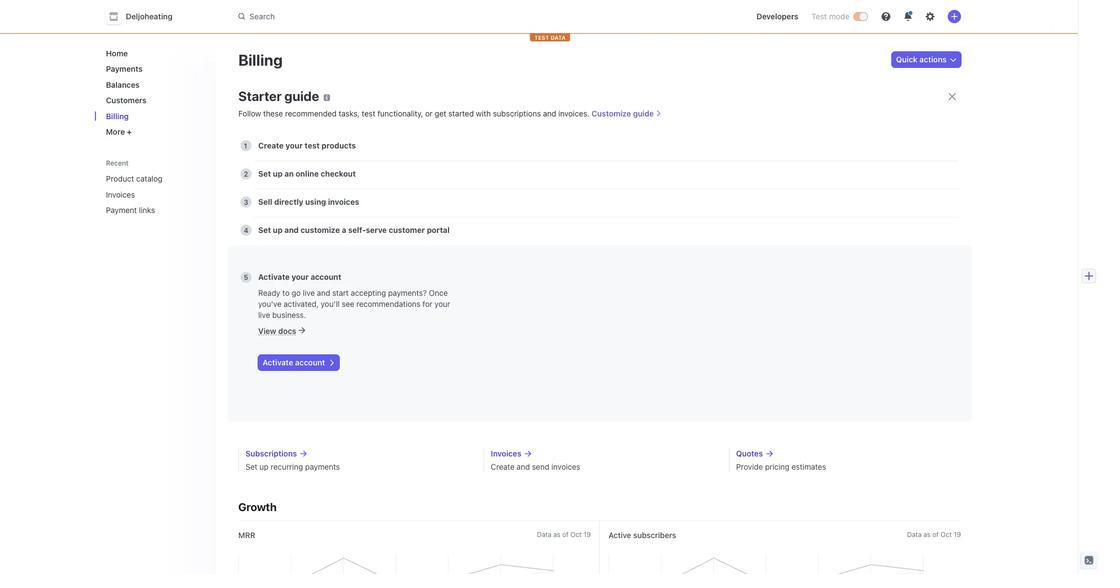 Task type: describe. For each thing, give the bounding box(es) containing it.
catalog
[[136, 174, 163, 183]]

mrr
[[238, 531, 255, 540]]

view docs link
[[258, 326, 305, 335]]

payments
[[106, 64, 143, 73]]

billing inside core navigation links element
[[106, 111, 129, 121]]

starter
[[238, 88, 282, 104]]

billing link
[[102, 107, 208, 125]]

functionality,
[[378, 109, 423, 118]]

0 vertical spatial live
[[303, 288, 315, 297]]

checkout
[[321, 169, 356, 178]]

activate account
[[263, 358, 325, 367]]

payments
[[305, 462, 340, 471]]

as for mrr
[[554, 530, 561, 538]]

1 horizontal spatial invoices
[[491, 449, 522, 458]]

product catalog link
[[102, 170, 192, 188]]

serve
[[366, 225, 387, 235]]

data
[[551, 34, 566, 41]]

2
[[244, 170, 248, 178]]

activate for activate account
[[263, 358, 293, 367]]

recommendations
[[357, 299, 421, 308]]

create and send invoices
[[491, 462, 581, 471]]

directly
[[274, 197, 303, 206]]

ready to go live and start accepting payments? once you've activated, you'll see recommendations for your live business.
[[258, 288, 450, 319]]

customer
[[389, 225, 425, 235]]

balances link
[[102, 76, 208, 94]]

activate your account
[[258, 272, 341, 281]]

3
[[244, 198, 248, 206]]

using
[[305, 197, 326, 206]]

19 for mrr
[[584, 530, 591, 538]]

subscriptions
[[493, 109, 541, 118]]

search
[[249, 12, 275, 21]]

active subscribers
[[609, 531, 677, 540]]

of for active subscribers
[[933, 530, 939, 538]]

with
[[476, 109, 491, 118]]

5
[[244, 273, 248, 281]]

quick actions button
[[892, 52, 961, 67]]

payments?
[[388, 288, 427, 297]]

oct for mrr
[[571, 530, 582, 538]]

test data
[[535, 34, 566, 41]]

settings image
[[926, 12, 935, 21]]

your for test
[[286, 141, 303, 150]]

view
[[258, 326, 276, 335]]

subscribers
[[634, 531, 677, 540]]

up for recurring
[[260, 462, 269, 471]]

notifications image
[[904, 12, 913, 21]]

an
[[285, 169, 294, 178]]

customize
[[592, 109, 631, 118]]

docs
[[278, 326, 296, 335]]

your inside 'ready to go live and start accepting payments? once you've activated, you'll see recommendations for your live business.'
[[435, 299, 450, 308]]

set for set up and customize a self-serve customer portal
[[258, 225, 271, 235]]

customize guide link
[[592, 109, 662, 118]]

a
[[342, 225, 346, 235]]

payment links
[[106, 206, 155, 215]]

deljoheating button
[[106, 9, 184, 24]]

and inside 'ready to go live and start accepting payments? once you've activated, you'll see recommendations for your live business.'
[[317, 288, 330, 297]]

test
[[812, 12, 827, 21]]

quotes link
[[736, 448, 961, 459]]

estimates
[[792, 462, 827, 471]]

self-
[[348, 225, 366, 235]]

follow
[[238, 109, 261, 118]]

and left invoices.
[[543, 109, 557, 118]]

create for create and send invoices
[[491, 462, 515, 471]]

payment links link
[[102, 201, 192, 219]]

customize
[[301, 225, 340, 235]]

recent element
[[95, 170, 216, 219]]

activated,
[[284, 299, 319, 308]]

1 vertical spatial account
[[295, 358, 325, 367]]

product
[[106, 174, 134, 183]]

payments link
[[102, 60, 208, 78]]

these
[[263, 109, 283, 118]]

go
[[292, 288, 301, 297]]

balances
[[106, 80, 140, 89]]

of for mrr
[[563, 530, 569, 538]]

start
[[332, 288, 349, 297]]

product catalog
[[106, 174, 163, 183]]

set for set up recurring payments
[[246, 462, 258, 471]]

set up an online checkout
[[258, 169, 356, 178]]

quotes
[[736, 449, 763, 458]]

for
[[423, 299, 433, 308]]

sell directly using invoices
[[258, 197, 359, 206]]

activate account link
[[258, 355, 340, 370]]

create for create your test products
[[258, 141, 284, 150]]

provide pricing estimates
[[736, 462, 827, 471]]

set up and customize a self-serve customer portal
[[258, 225, 450, 235]]

invoices for sell directly using invoices
[[328, 197, 359, 206]]

guide for starter guide
[[285, 88, 319, 104]]

growth
[[238, 500, 277, 513]]

Search search field
[[232, 6, 543, 27]]

create your test products
[[258, 141, 356, 150]]

0 horizontal spatial live
[[258, 310, 270, 319]]

0 vertical spatial test
[[362, 109, 376, 118]]

recent
[[106, 159, 129, 167]]



Task type: locate. For each thing, give the bounding box(es) containing it.
0 vertical spatial create
[[258, 141, 284, 150]]

guide right 'customize'
[[633, 109, 654, 118]]

2 data as of oct 19 from the left
[[908, 530, 961, 538]]

up down directly
[[273, 225, 283, 235]]

invoices link inside recent element
[[102, 185, 192, 203]]

0 horizontal spatial guide
[[285, 88, 319, 104]]

tasks,
[[339, 109, 360, 118]]

1 vertical spatial up
[[273, 225, 283, 235]]

send
[[532, 462, 550, 471]]

1 vertical spatial guide
[[633, 109, 654, 118]]

1 horizontal spatial of
[[933, 530, 939, 538]]

set right "4"
[[258, 225, 271, 235]]

0 horizontal spatial oct
[[571, 530, 582, 538]]

subscriptions link
[[246, 448, 471, 459]]

2 19 from the left
[[954, 530, 961, 538]]

billing up more +
[[106, 111, 129, 121]]

4
[[244, 226, 248, 234]]

live
[[303, 288, 315, 297], [258, 310, 270, 319]]

set up recurring payments
[[246, 462, 340, 471]]

0 horizontal spatial of
[[563, 530, 569, 538]]

recent navigation links element
[[95, 154, 216, 219]]

0 horizontal spatial invoices
[[328, 197, 359, 206]]

1 data from the left
[[537, 530, 552, 538]]

2 vertical spatial your
[[435, 299, 450, 308]]

0 horizontal spatial data
[[537, 530, 552, 538]]

1 oct from the left
[[571, 530, 582, 538]]

Search text field
[[232, 6, 543, 27]]

of
[[563, 530, 569, 538], [933, 530, 939, 538]]

pricing
[[765, 462, 790, 471]]

guide up 'recommended'
[[285, 88, 319, 104]]

1 horizontal spatial live
[[303, 288, 315, 297]]

guide
[[285, 88, 319, 104], [633, 109, 654, 118]]

recommended
[[285, 109, 337, 118]]

up for and
[[273, 225, 283, 235]]

activate for activate your account
[[258, 272, 290, 281]]

activate up ready
[[258, 272, 290, 281]]

1 vertical spatial invoices
[[491, 449, 522, 458]]

get
[[435, 109, 447, 118]]

1 of from the left
[[563, 530, 569, 538]]

business.
[[272, 310, 306, 319]]

core navigation links element
[[102, 44, 208, 141]]

online
[[296, 169, 319, 178]]

0 vertical spatial set
[[258, 169, 271, 178]]

set for set up an online checkout
[[258, 169, 271, 178]]

1 vertical spatial invoices link
[[491, 448, 716, 459]]

and left send
[[517, 462, 530, 471]]

1 vertical spatial create
[[491, 462, 515, 471]]

account
[[311, 272, 341, 281], [295, 358, 325, 367]]

subscriptions
[[246, 449, 297, 458]]

ready
[[258, 288, 280, 297]]

and down directly
[[285, 225, 299, 235]]

quick
[[897, 55, 918, 64]]

home link
[[102, 44, 208, 62]]

home
[[106, 49, 128, 58]]

billing
[[238, 51, 283, 69], [106, 111, 129, 121]]

invoices down 'product' on the top left
[[106, 190, 135, 199]]

invoices link for subscriptions link
[[491, 448, 716, 459]]

test mode
[[812, 12, 850, 21]]

starter guide
[[238, 88, 319, 104]]

0 vertical spatial your
[[286, 141, 303, 150]]

0 vertical spatial invoices
[[106, 190, 135, 199]]

oct for active subscribers
[[941, 530, 952, 538]]

set
[[258, 169, 271, 178], [258, 225, 271, 235], [246, 462, 258, 471]]

and
[[543, 109, 557, 118], [285, 225, 299, 235], [317, 288, 330, 297], [517, 462, 530, 471]]

19
[[584, 530, 591, 538], [954, 530, 961, 538]]

1 vertical spatial billing
[[106, 111, 129, 121]]

once
[[429, 288, 448, 297]]

your down once
[[435, 299, 450, 308]]

oct
[[571, 530, 582, 538], [941, 530, 952, 538]]

create left send
[[491, 462, 515, 471]]

1 horizontal spatial oct
[[941, 530, 952, 538]]

activate down view docs on the left
[[263, 358, 293, 367]]

help image
[[882, 12, 891, 21]]

see
[[342, 299, 354, 308]]

actions
[[920, 55, 947, 64]]

sell
[[258, 197, 272, 206]]

1 horizontal spatial guide
[[633, 109, 654, 118]]

test
[[362, 109, 376, 118], [305, 141, 320, 150]]

customers
[[106, 96, 147, 105]]

0 vertical spatial activate
[[258, 272, 290, 281]]

billing up starter
[[238, 51, 283, 69]]

and up you'll on the bottom left of page
[[317, 288, 330, 297]]

1 horizontal spatial invoices
[[552, 462, 581, 471]]

account up the start
[[311, 272, 341, 281]]

data for active subscribers
[[908, 530, 922, 538]]

test left products
[[305, 141, 320, 150]]

invoices right send
[[552, 462, 581, 471]]

invoices.
[[559, 109, 590, 118]]

1 horizontal spatial 19
[[954, 530, 961, 538]]

as for active subscribers
[[924, 530, 931, 538]]

1 vertical spatial test
[[305, 141, 320, 150]]

1 horizontal spatial invoices link
[[491, 448, 716, 459]]

test right tasks,
[[362, 109, 376, 118]]

0 horizontal spatial test
[[305, 141, 320, 150]]

your up go
[[292, 272, 309, 281]]

2 vertical spatial set
[[246, 462, 258, 471]]

invoices inside recent element
[[106, 190, 135, 199]]

to
[[283, 288, 290, 297]]

invoices
[[328, 197, 359, 206], [552, 462, 581, 471]]

your for account
[[292, 272, 309, 281]]

data as of oct 19 for mrr
[[537, 530, 591, 538]]

1 horizontal spatial billing
[[238, 51, 283, 69]]

portal
[[427, 225, 450, 235]]

recurring
[[271, 462, 303, 471]]

create right the 1 in the top of the page
[[258, 141, 284, 150]]

payment
[[106, 206, 137, 215]]

0 vertical spatial invoices
[[328, 197, 359, 206]]

more
[[106, 127, 125, 136]]

set right 2
[[258, 169, 271, 178]]

1 as from the left
[[554, 530, 561, 538]]

invoices link for product catalog link
[[102, 185, 192, 203]]

data as of oct 19 for active subscribers
[[908, 530, 961, 538]]

your up an
[[286, 141, 303, 150]]

products
[[322, 141, 356, 150]]

up
[[273, 169, 283, 178], [273, 225, 283, 235], [260, 462, 269, 471]]

0 vertical spatial guide
[[285, 88, 319, 104]]

you'll
[[321, 299, 340, 308]]

1 horizontal spatial data
[[908, 530, 922, 538]]

0 horizontal spatial billing
[[106, 111, 129, 121]]

developers link
[[752, 8, 803, 25]]

account down docs
[[295, 358, 325, 367]]

0 horizontal spatial 19
[[584, 530, 591, 538]]

started
[[449, 109, 474, 118]]

2 vertical spatial up
[[260, 462, 269, 471]]

0 vertical spatial up
[[273, 169, 283, 178]]

invoices for create and send invoices
[[552, 462, 581, 471]]

live right go
[[303, 288, 315, 297]]

view docs
[[258, 326, 296, 335]]

guide for customize guide
[[633, 109, 654, 118]]

1 horizontal spatial data as of oct 19
[[908, 530, 961, 538]]

customize guide
[[592, 109, 654, 118]]

0 horizontal spatial create
[[258, 141, 284, 150]]

follow these recommended tasks, test functionality, or get started with subscriptions and invoices.
[[238, 109, 590, 118]]

test
[[535, 34, 549, 41]]

1 horizontal spatial as
[[924, 530, 931, 538]]

up down subscriptions
[[260, 462, 269, 471]]

links
[[139, 206, 155, 215]]

invoices up create and send invoices
[[491, 449, 522, 458]]

quick actions
[[897, 55, 947, 64]]

1 horizontal spatial test
[[362, 109, 376, 118]]

data for mrr
[[537, 530, 552, 538]]

customers link
[[102, 91, 208, 109]]

deljoheating
[[126, 12, 173, 21]]

1 vertical spatial activate
[[263, 358, 293, 367]]

active
[[609, 531, 632, 540]]

create
[[258, 141, 284, 150], [491, 462, 515, 471]]

invoices right the using
[[328, 197, 359, 206]]

1 vertical spatial your
[[292, 272, 309, 281]]

1 vertical spatial set
[[258, 225, 271, 235]]

1 vertical spatial invoices
[[552, 462, 581, 471]]

0 horizontal spatial as
[[554, 530, 561, 538]]

data as of oct 19
[[537, 530, 591, 538], [908, 530, 961, 538]]

0 vertical spatial billing
[[238, 51, 283, 69]]

invoices
[[106, 190, 135, 199], [491, 449, 522, 458]]

2 oct from the left
[[941, 530, 952, 538]]

set down subscriptions
[[246, 462, 258, 471]]

+
[[127, 127, 132, 136]]

2 data from the left
[[908, 530, 922, 538]]

more +
[[106, 127, 132, 136]]

up left an
[[273, 169, 283, 178]]

2 of from the left
[[933, 530, 939, 538]]

0 horizontal spatial data as of oct 19
[[537, 530, 591, 538]]

you've
[[258, 299, 282, 308]]

0 horizontal spatial invoices
[[106, 190, 135, 199]]

2 as from the left
[[924, 530, 931, 538]]

0 vertical spatial invoices link
[[102, 185, 192, 203]]

live down you've
[[258, 310, 270, 319]]

0 horizontal spatial invoices link
[[102, 185, 192, 203]]

developers
[[757, 12, 799, 21]]

0 vertical spatial account
[[311, 272, 341, 281]]

1 data as of oct 19 from the left
[[537, 530, 591, 538]]

19 for active subscribers
[[954, 530, 961, 538]]

1
[[244, 142, 247, 150]]

accepting
[[351, 288, 386, 297]]

1 19 from the left
[[584, 530, 591, 538]]

1 vertical spatial live
[[258, 310, 270, 319]]

or
[[425, 109, 433, 118]]

up for an
[[273, 169, 283, 178]]

1 horizontal spatial create
[[491, 462, 515, 471]]



Task type: vqa. For each thing, say whether or not it's contained in the screenshot.
The Actions
yes



